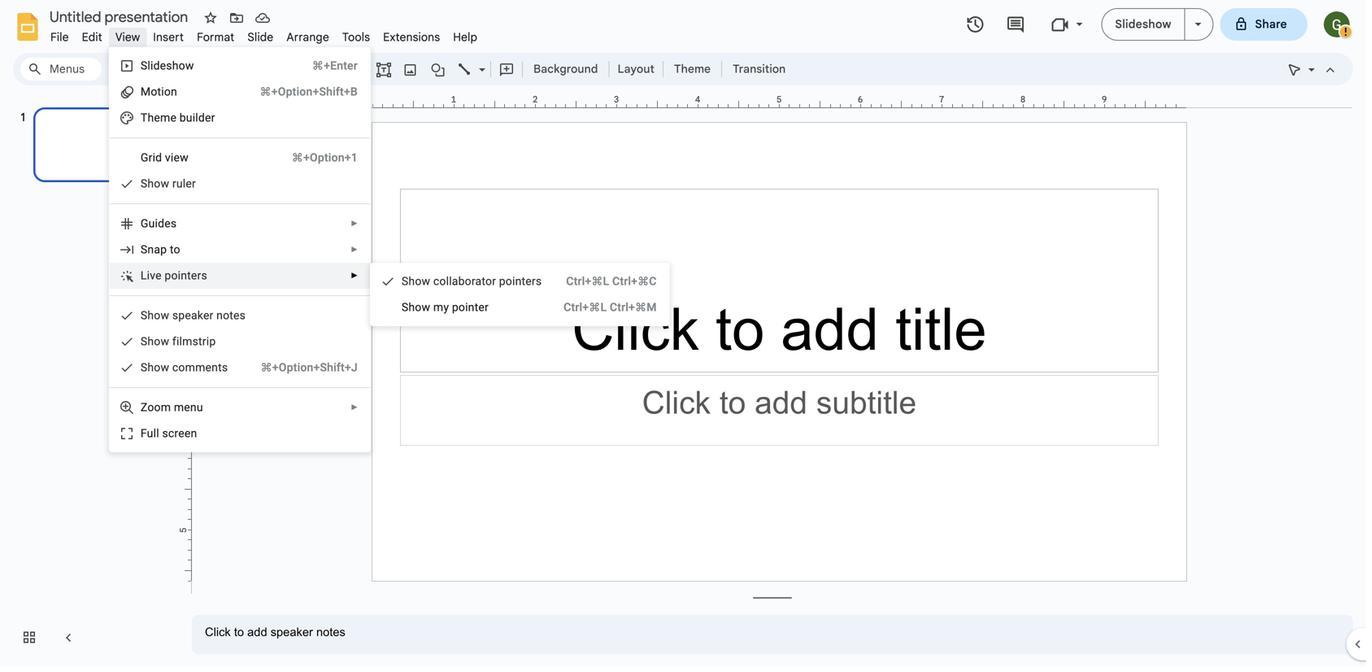 Task type: vqa. For each thing, say whether or not it's contained in the screenshot.
w
yes



Task type: locate. For each thing, give the bounding box(es) containing it.
menu containing slideshow
[[109, 47, 371, 452]]

menu bar
[[44, 21, 484, 48]]

extensions menu item
[[377, 28, 447, 47]]

1 horizontal spatial pointers
[[499, 275, 542, 288]]

ctrl+⌘l up ctrl+⌘l ctrl+⌘m element
[[566, 275, 610, 288]]

e
[[170, 111, 177, 124]]

3 ► from the top
[[351, 271, 359, 280]]

w
[[422, 275, 431, 288]]

show
[[141, 177, 169, 190], [402, 301, 431, 314], [141, 309, 169, 322], [141, 335, 169, 348], [141, 361, 169, 374]]

view
[[165, 151, 189, 164]]

1 vertical spatial ctrl+⌘l
[[564, 301, 607, 314]]

⌘+option+shift+b element
[[240, 84, 358, 100]]

grid view g element
[[141, 151, 194, 164]]

z
[[141, 401, 148, 414]]

0 vertical spatial m
[[160, 111, 170, 124]]

⌘+option+shift+b
[[260, 85, 358, 98]]

0 horizontal spatial m
[[160, 111, 170, 124]]

Rename text field
[[44, 7, 198, 26]]

ctrl+⌘l down ctrl+⌘l ctrl+⌘c element
[[564, 301, 607, 314]]

show ruler r element
[[141, 177, 201, 190]]

4 ► from the top
[[351, 403, 359, 412]]

show speaker n otes
[[141, 309, 246, 322]]

menu bar containing file
[[44, 21, 484, 48]]

zoom menu z element
[[141, 401, 208, 414]]

share
[[1256, 17, 1288, 31]]

tools menu item
[[336, 28, 377, 47]]

slideshow up motion a element
[[141, 59, 194, 72]]

ctrl+⌘l ctrl+⌘m element
[[544, 299, 657, 316]]

application
[[0, 0, 1367, 667]]

uler
[[176, 177, 196, 190]]

presentation options image
[[1196, 23, 1202, 26]]

builder
[[180, 111, 215, 124]]

u
[[147, 427, 153, 440]]

navigation
[[0, 92, 179, 667]]

ctrl+⌘c
[[613, 275, 657, 288]]

show c omments
[[141, 361, 228, 374]]

show down o at the top of the page
[[402, 301, 431, 314]]

⌘+enter element
[[293, 58, 358, 74]]

show collaborator pointers o element
[[402, 275, 547, 288]]

f
[[141, 427, 147, 440]]

m for y
[[434, 301, 444, 314]]

g
[[141, 151, 149, 164]]

pointer
[[452, 301, 489, 314]]

► for l ive pointers
[[351, 271, 359, 280]]

show left c
[[141, 361, 169, 374]]

m down motion a element
[[160, 111, 170, 124]]

►
[[351, 219, 359, 228], [351, 245, 359, 254], [351, 271, 359, 280], [351, 403, 359, 412]]

0 vertical spatial slideshow
[[1116, 17, 1172, 31]]

show for show r uler
[[141, 177, 169, 190]]

slideshow for slideshow button
[[1116, 17, 1172, 31]]

ctrl+⌘m
[[610, 301, 657, 314]]

menu containing sh
[[370, 263, 670, 326]]

show up show f ilmstrip
[[141, 309, 169, 322]]

ctrl+⌘l
[[566, 275, 610, 288], [564, 301, 607, 314]]

slideshow for slideshow p element
[[141, 59, 194, 72]]

1 horizontal spatial slideshow
[[1116, 17, 1172, 31]]

m
[[160, 111, 170, 124], [434, 301, 444, 314]]

slideshow
[[1116, 17, 1172, 31], [141, 59, 194, 72]]

Menus field
[[20, 58, 102, 81]]

slideshow inside button
[[1116, 17, 1172, 31]]

1 horizontal spatial m
[[434, 301, 444, 314]]

ctrl+⌘l ctrl+⌘c
[[566, 275, 657, 288]]

0 horizontal spatial pointers
[[165, 269, 207, 282]]

theme builder m element
[[141, 111, 220, 124]]

insert menu item
[[147, 28, 191, 47]]

ive
[[147, 269, 162, 282]]

pointers right collaborator
[[499, 275, 542, 288]]

application containing slideshow
[[0, 0, 1367, 667]]

arrange menu item
[[280, 28, 336, 47]]

show speaker notes n element
[[141, 309, 251, 322]]

file
[[50, 30, 69, 44]]

m for e
[[160, 111, 170, 124]]

n
[[217, 309, 223, 322]]

format menu item
[[191, 28, 241, 47]]

1 vertical spatial m
[[434, 301, 444, 314]]

rid
[[149, 151, 162, 164]]

show left r
[[141, 177, 169, 190]]

0 horizontal spatial slideshow
[[141, 59, 194, 72]]

insert
[[153, 30, 184, 44]]

slide
[[248, 30, 274, 44]]

arrange
[[287, 30, 329, 44]]

1 vertical spatial slideshow
[[141, 59, 194, 72]]

view menu item
[[109, 28, 147, 47]]

theme button
[[667, 57, 719, 81]]

show left f
[[141, 335, 169, 348]]

slideshow left presentation options icon
[[1116, 17, 1172, 31]]

to
[[170, 243, 180, 256]]

ctrl+⌘l ctrl+⌘c element
[[547, 273, 657, 290]]

l ive pointers
[[141, 269, 207, 282]]

1 ► from the top
[[351, 219, 359, 228]]

pointers
[[165, 269, 207, 282], [499, 275, 542, 288]]

shape image
[[429, 58, 448, 81]]

show comments c element
[[141, 361, 233, 374]]

snap to x element
[[141, 243, 185, 256]]

d
[[158, 217, 165, 230]]

oom
[[148, 401, 171, 414]]

show m y pointer
[[402, 301, 489, 314]]

menu
[[174, 401, 203, 414]]

0 vertical spatial ctrl+⌘l
[[566, 275, 610, 288]]

menu
[[109, 47, 371, 452], [370, 263, 670, 326]]

m left pointer
[[434, 301, 444, 314]]

file menu item
[[44, 28, 75, 47]]

show f ilmstrip
[[141, 335, 216, 348]]

pointers down to
[[165, 269, 207, 282]]

⌘+option+1
[[292, 151, 358, 164]]

show my pointer m element
[[402, 301, 494, 314]]

r
[[172, 177, 176, 190]]



Task type: describe. For each thing, give the bounding box(es) containing it.
format
[[197, 30, 235, 44]]

es
[[165, 217, 177, 230]]

g rid view
[[141, 151, 189, 164]]

ilmstrip
[[177, 335, 216, 348]]

motion
[[141, 85, 177, 98]]

transition button
[[726, 57, 793, 81]]

f u ll screen
[[141, 427, 197, 440]]

layout button
[[613, 57, 660, 81]]

edit menu item
[[75, 28, 109, 47]]

help
[[453, 30, 478, 44]]

gui d es
[[141, 217, 177, 230]]

o
[[415, 275, 422, 288]]

motion a element
[[141, 85, 182, 98]]

show filmstrip f element
[[141, 335, 221, 348]]

background button
[[526, 57, 606, 81]]

the
[[141, 111, 160, 124]]

show for show m y pointer
[[402, 301, 431, 314]]

transition
[[733, 62, 786, 76]]

show for show c omments
[[141, 361, 169, 374]]

ll
[[153, 427, 159, 440]]

slide menu item
[[241, 28, 280, 47]]

show for show f ilmstrip
[[141, 335, 169, 348]]

z oom menu
[[141, 401, 203, 414]]

share button
[[1221, 8, 1308, 41]]

show for show speaker n otes
[[141, 309, 169, 322]]

menu bar inside menu bar banner
[[44, 21, 484, 48]]

view
[[115, 30, 140, 44]]

c
[[172, 361, 179, 374]]

extensions
[[383, 30, 440, 44]]

background
[[534, 62, 598, 76]]

omments
[[179, 361, 228, 374]]

gui
[[141, 217, 158, 230]]

otes
[[223, 309, 246, 322]]

layout
[[618, 62, 655, 76]]

speaker
[[172, 309, 214, 322]]

⌘+option+1 element
[[272, 150, 358, 166]]

snap
[[141, 243, 167, 256]]

2 ► from the top
[[351, 245, 359, 254]]

snap to
[[141, 243, 180, 256]]

l
[[141, 269, 147, 282]]

guides d element
[[141, 217, 182, 230]]

full screen u element
[[141, 427, 202, 440]]

► for es
[[351, 219, 359, 228]]

► for z oom menu
[[351, 403, 359, 412]]

y
[[444, 301, 449, 314]]

f
[[172, 335, 177, 348]]

⌘+option+shift+j
[[261, 361, 358, 374]]

live pointers l element
[[141, 269, 212, 282]]

sh
[[402, 275, 415, 288]]

sh o w collaborator pointers
[[402, 275, 542, 288]]

⌘+option+shift+j element
[[241, 360, 358, 376]]

ctrl+⌘l ctrl+⌘m
[[564, 301, 657, 314]]

⌘+enter
[[312, 59, 358, 72]]

insert image image
[[402, 58, 420, 81]]

ctrl+⌘l for ctrl+⌘l ctrl+⌘m
[[564, 301, 607, 314]]

help menu item
[[447, 28, 484, 47]]

screen
[[162, 427, 197, 440]]

tools
[[342, 30, 370, 44]]

slideshow p element
[[141, 59, 199, 72]]

ctrl+⌘l for ctrl+⌘l ctrl+⌘c
[[566, 275, 610, 288]]

slideshow button
[[1102, 8, 1186, 41]]

edit
[[82, 30, 102, 44]]

mode and view toolbar
[[1282, 0, 1355, 429]]

main toolbar
[[101, 57, 794, 81]]

menu bar banner
[[0, 0, 1367, 667]]

theme
[[674, 62, 711, 76]]

show r uler
[[141, 177, 196, 190]]

collaborator
[[434, 275, 496, 288]]

the m e builder
[[141, 111, 215, 124]]

Star checkbox
[[199, 7, 222, 29]]



